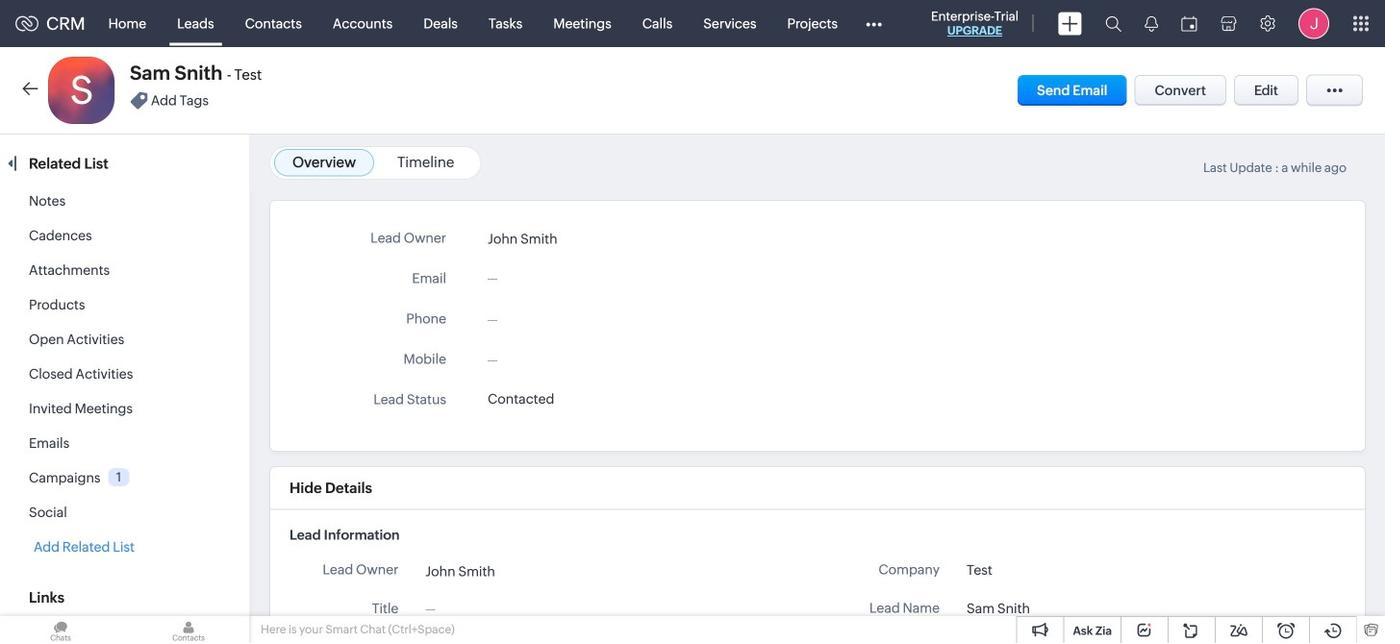 Task type: describe. For each thing, give the bounding box(es) containing it.
Other Modules field
[[853, 8, 895, 39]]

create menu element
[[1047, 0, 1094, 47]]



Task type: vqa. For each thing, say whether or not it's contained in the screenshot.
Search icon at the right
yes



Task type: locate. For each thing, give the bounding box(es) containing it.
contacts image
[[128, 617, 249, 644]]

search image
[[1105, 15, 1122, 32]]

profile image
[[1299, 8, 1330, 39]]

signals element
[[1133, 0, 1170, 47]]

chats image
[[0, 617, 121, 644]]

create menu image
[[1058, 12, 1082, 35]]

logo image
[[15, 16, 38, 31]]

calendar image
[[1181, 16, 1198, 31]]

signals image
[[1145, 15, 1158, 32]]

profile element
[[1287, 0, 1341, 47]]

search element
[[1094, 0, 1133, 47]]



